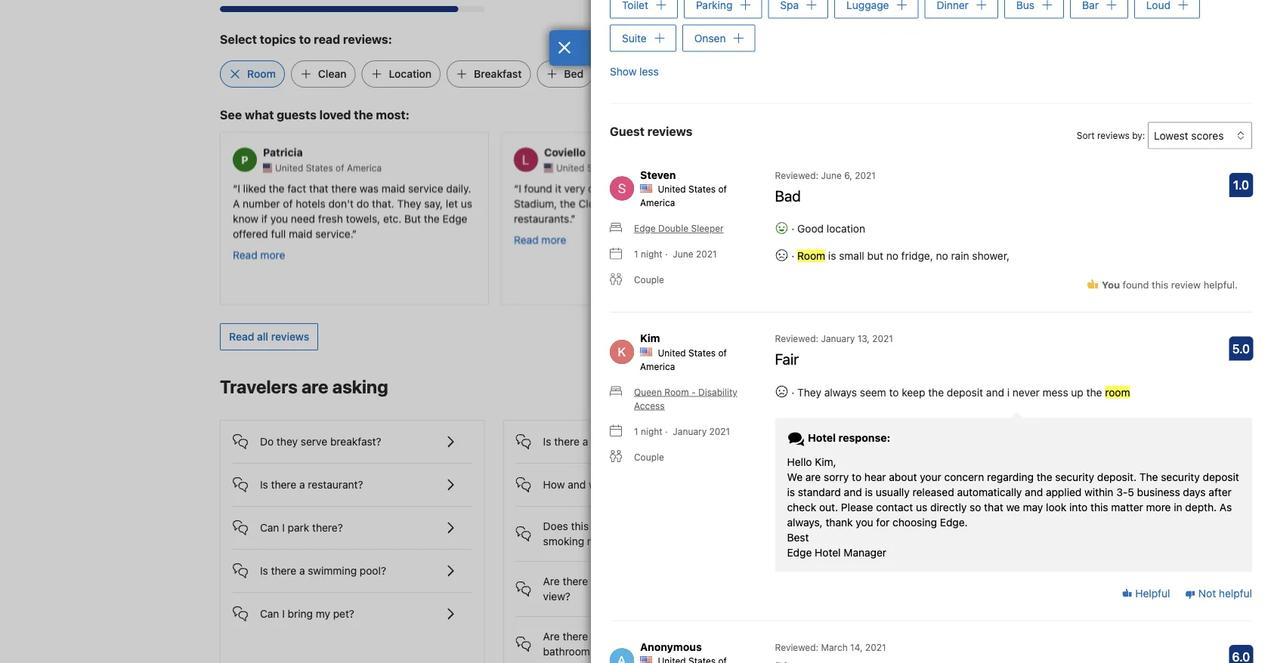 Task type: vqa. For each thing, say whether or not it's contained in the screenshot.
Refrigerator
no



Task type: describe. For each thing, give the bounding box(es) containing it.
does this property have non- smoking rooms? button
[[516, 507, 755, 549]]

i for " i liked the fact that there was maid service daily. a number of hotels don't do that.  they say, let us know if you need fresh towels, etc.  but the edge offered full maid service.
[[238, 182, 240, 194]]

2 no from the left
[[936, 250, 949, 262]]

is for is there a swimming pool?
[[260, 565, 268, 577]]

helpful
[[1133, 588, 1171, 600]]

reviewed: for bad
[[775, 170, 819, 181]]

reviews inside button
[[271, 331, 309, 343]]

read more for " i liked the fact that there was maid service daily. a number of hotels don't do that.  they say, let us know if you need fresh towels, etc.  but the edge offered full maid service.
[[233, 248, 285, 261]]

-
[[692, 387, 696, 398]]

can for can i park there?
[[260, 522, 279, 534]]

and up may
[[1025, 486, 1043, 498]]

review
[[1172, 279, 1201, 290]]

united states of america up conveniently
[[556, 162, 663, 173]]

united down the kim
[[658, 348, 686, 358]]

still
[[874, 498, 901, 516]]

so inside " everything was wonderful. the staff was amazing. luis, dominic and eric were very helpful, professional and very informative. we liked it so much we reserved it for thanksgiving weekend. i would recommend this hotel to anyone. loved it.
[[830, 227, 842, 240]]

united down 'patricia'
[[275, 162, 303, 173]]

14,
[[851, 642, 863, 653]]

night for fair
[[641, 426, 663, 437]]

2 vertical spatial very
[[918, 212, 939, 224]]

and up reserved
[[897, 212, 915, 224]]

· for · they always seem to keep the deposit and i never mess up the room
[[792, 386, 795, 399]]

they inside the " i liked the fact that there was maid service daily. a number of hotels don't do that.  they say, let us know if you need fresh towels, etc.  but the edge offered full maid service.
[[397, 197, 421, 209]]

an
[[648, 576, 660, 588]]

show less button
[[610, 58, 659, 85]]

of up sleeper
[[719, 184, 727, 195]]

a for is there a restaurant?
[[299, 479, 305, 491]]

states up delicious
[[689, 184, 716, 195]]

is there a swimming pool?
[[260, 565, 386, 577]]

look
[[1046, 501, 1067, 514]]

is there a restaurant?
[[260, 479, 363, 491]]

we inside hello kim, we are sorry to hear about your concern regarding the security deposit. the security deposit is standard and is usually released automatically and applied within 3-5 business days after check out. please contact us directly so that we may look into this matter more in depth. as always, thank you for choosing edge. best edge hotel manager
[[1007, 501, 1020, 514]]

reviews for sort
[[1098, 130, 1130, 141]]

is there a restaurant? button
[[233, 464, 472, 494]]

0 horizontal spatial june
[[673, 249, 694, 260]]

not helpful button
[[1185, 586, 1253, 602]]

professional
[[834, 212, 894, 224]]

united states of america up -
[[640, 348, 727, 372]]

number
[[243, 197, 280, 209]]

please
[[841, 501, 874, 514]]

with for a
[[625, 631, 645, 643]]

the left fact in the left of the page
[[269, 182, 285, 194]]

and inside " i found it very conveniently located to yankee stadium, the cloisters and many delicious restaurants.
[[624, 197, 643, 209]]

america up that.
[[347, 162, 382, 173]]

out.
[[820, 501, 838, 514]]

are for are there rooms with an ocean view?
[[543, 576, 560, 588]]

thanksgiving
[[962, 227, 1027, 240]]

of inside the " i liked the fact that there was maid service daily. a number of hotels don't do that.  they say, let us know if you need fresh towels, etc.  but the edge offered full maid service.
[[283, 197, 293, 209]]

1 no from the left
[[887, 250, 899, 262]]

queen room - disability access
[[634, 387, 738, 411]]

this is a carousel with rotating slides. it displays featured reviews of the property. use the next and previous buttons to navigate. region
[[208, 126, 1064, 311]]

" everything was wonderful. the staff was amazing. luis, dominic and eric were very helpful, professional and very informative. we liked it so much we reserved it for thanksgiving weekend. i would recommend this hotel to anyone. loved it.
[[795, 182, 1027, 270]]

this inside hello kim, we are sorry to hear about your concern regarding the security deposit. the security deposit is standard and is usually released automatically and applied within 3-5 business days after check out. please contact us directly so that we may look into this matter more in depth. as always, thank you for choosing edge. best edge hotel manager
[[1091, 501, 1109, 514]]

· down edge double sleeper link at top
[[665, 249, 668, 260]]

do inside the " i liked the fact that there was maid service daily. a number of hotels don't do that.  they say, let us know if you need fresh towels, etc.  but the edge offered full maid service.
[[357, 197, 369, 209]]

serve
[[301, 436, 327, 448]]

everything
[[800, 182, 852, 194]]

couple for fair
[[634, 452, 664, 463]]

is for is there a spa?
[[543, 436, 551, 448]]

anyone.
[[795, 257, 833, 270]]

more for " i liked the fact that there was maid service daily. a number of hotels don't do that.  they say, let us know if you need fresh towels, etc.  but the edge offered full maid service.
[[260, 248, 285, 261]]

the right up
[[1087, 386, 1103, 399]]

to inside " i found it very conveniently located to yankee stadium, the cloisters and many delicious restaurants.
[[692, 182, 702, 194]]

see for see availability
[[968, 382, 987, 395]]

recommend
[[882, 242, 940, 255]]

private
[[657, 631, 690, 643]]

clean
[[318, 68, 347, 80]]

sorry
[[824, 471, 849, 483]]

of up wonderful.
[[898, 162, 907, 173]]

america up queen
[[640, 361, 675, 372]]

for inside hello kim, we are sorry to hear about your concern regarding the security deposit. the security deposit is standard and is usually released automatically and applied within 3-5 business days after check out. please contact us directly so that we may look into this matter more in depth. as always, thank you for choosing edge. best edge hotel manager
[[877, 516, 890, 529]]

onsen
[[695, 32, 726, 44]]

1 for bad
[[634, 249, 638, 260]]

restaurants.
[[514, 212, 571, 224]]

2 horizontal spatial it
[[937, 227, 943, 240]]

scored 5.0 element
[[1230, 337, 1254, 361]]

the inside " everything was wonderful. the staff was amazing. luis, dominic and eric were very helpful, professional and very informative. we liked it so much we reserved it for thanksgiving weekend. i would recommend this hotel to anyone. loved it.
[[932, 182, 950, 194]]

can for can i bring my pet?
[[260, 608, 279, 621]]

to left read
[[299, 32, 311, 46]]

1 horizontal spatial is
[[829, 250, 836, 262]]

standard
[[798, 486, 841, 498]]

travelers
[[220, 376, 298, 398]]

read all reviews button
[[220, 323, 318, 351]]

united up everything
[[838, 162, 866, 173]]

automatically
[[957, 486, 1022, 498]]

liked inside " everything was wonderful. the staff was amazing. luis, dominic and eric were very helpful, professional and very informative. we liked it so much we reserved it for thanksgiving weekend. i would recommend this hotel to anyone. loved it.
[[795, 227, 818, 240]]

a for is there a spa?
[[583, 436, 588, 448]]

the down say, at the left top
[[424, 212, 440, 224]]

pay?
[[639, 479, 662, 491]]

restaurant?
[[308, 479, 363, 491]]

fresh
[[318, 212, 343, 224]]

i left the pay?
[[633, 479, 636, 491]]

a right ask
[[904, 543, 910, 556]]

informative.
[[942, 212, 999, 224]]

0 horizontal spatial are
[[302, 376, 329, 398]]

united states of america up edge double sleeper
[[640, 184, 727, 208]]

1 horizontal spatial june
[[821, 170, 842, 181]]

united states of america up wonderful.
[[838, 162, 944, 173]]

america up wonderful.
[[909, 162, 944, 173]]

can i park there?
[[260, 522, 343, 534]]

can i bring my pet? button
[[233, 593, 472, 624]]

i for " i found it very conveniently located to yankee stadium, the cloisters and many delicious restaurants.
[[519, 182, 522, 194]]

there inside the " i liked the fact that there was maid service daily. a number of hotels don't do that.  they say, let us know if you need fresh towels, etc.  but the edge offered full maid service.
[[331, 182, 357, 194]]

not
[[1199, 588, 1217, 600]]

hotel
[[964, 242, 988, 255]]

let
[[446, 197, 458, 209]]

i for can i park there?
[[282, 522, 285, 534]]

· for · good location
[[792, 222, 795, 235]]

travelers are asking
[[220, 376, 388, 398]]

the right "loved"
[[354, 108, 373, 122]]

0 vertical spatial hotel
[[808, 432, 836, 445]]

directly
[[931, 501, 967, 514]]

check
[[787, 501, 817, 514]]

you
[[1102, 279, 1120, 290]]

do
[[260, 436, 274, 448]]

sort reviews by:
[[1077, 130, 1146, 141]]

· room is small but no fridge, no rain shower,
[[789, 250, 1010, 262]]

the inside hello kim, we are sorry to hear about your concern regarding the security deposit. the security deposit is standard and is usually released automatically and applied within 3-5 business days after check out. please contact us directly so that we may look into this matter more in depth. as always, thank you for choosing edge. best edge hotel manager
[[1140, 471, 1159, 483]]

there for are there rooms with an ocean view?
[[563, 576, 588, 588]]

edge inside the " i liked the fact that there was maid service daily. a number of hotels don't do that.  they say, let us know if you need fresh towels, etc.  but the edge offered full maid service.
[[443, 212, 468, 224]]

states up conveniently
[[587, 162, 614, 173]]

deposit inside hello kim, we are sorry to hear about your concern regarding the security deposit. the security deposit is standard and is usually released automatically and applied within 3-5 business days after check out. please contact us directly so that we may look into this matter more in depth. as always, thank you for choosing edge. best edge hotel manager
[[1203, 471, 1240, 483]]

property
[[592, 520, 634, 533]]

" for professional
[[876, 257, 881, 270]]

bring
[[288, 608, 313, 621]]

scored 6.0 element
[[1230, 645, 1254, 664]]

ask a question
[[882, 543, 956, 556]]

but
[[868, 250, 884, 262]]

6,
[[845, 170, 853, 181]]

we inside hello kim, we are sorry to hear about your concern regarding the security deposit. the security deposit is standard and is usually released automatically and applied within 3-5 business days after check out. please contact us directly so that we may look into this matter more in depth. as always, thank you for choosing edge. best edge hotel manager
[[787, 471, 803, 483]]

states up wonderful.
[[868, 162, 896, 173]]

we inside " everything was wonderful. the staff was amazing. luis, dominic and eric were very helpful, professional and very informative. we liked it so much we reserved it for thanksgiving weekend. i would recommend this hotel to anyone. loved it.
[[1002, 212, 1018, 224]]

of up 'don't'
[[336, 162, 344, 173]]

2 horizontal spatial very
[[979, 197, 1000, 209]]

still looking?
[[874, 498, 964, 516]]

hello kim, we are sorry to hear about your concern regarding the security deposit. the security deposit is standard and is usually released automatically and applied within 3-5 business days after check out. please contact us directly so that we may look into this matter more in depth. as always, thank you for choosing edge. best edge hotel manager
[[787, 456, 1240, 559]]

hear
[[865, 471, 886, 483]]

2021 down disability
[[710, 426, 730, 437]]

does
[[543, 520, 568, 533]]

breakfast
[[474, 68, 522, 80]]

1 security from the left
[[1056, 471, 1095, 483]]

that inside the " i liked the fact that there was maid service daily. a number of hotels don't do that.  they say, let us know if you need fresh towels, etc.  but the edge offered full maid service.
[[309, 182, 329, 194]]

by:
[[1133, 130, 1146, 141]]

3-
[[1117, 486, 1128, 498]]

this inside " everything was wonderful. the staff was amazing. luis, dominic and eric were very helpful, professional and very informative. we liked it so much we reserved it for thanksgiving weekend. i would recommend this hotel to anyone. loved it.
[[943, 242, 961, 255]]

keep
[[902, 386, 926, 399]]

1 horizontal spatial it
[[821, 227, 827, 240]]

need
[[291, 212, 315, 224]]

room for queen room - disability access
[[665, 387, 689, 398]]

states up -
[[689, 348, 716, 358]]

the inside " i found it very conveniently located to yankee stadium, the cloisters and many delicious restaurants.
[[560, 197, 576, 209]]

is there a spa? button
[[516, 421, 755, 451]]

0 horizontal spatial maid
[[289, 227, 313, 240]]

edge inside hello kim, we are sorry to hear about your concern regarding the security deposit. the security deposit is standard and is usually released automatically and applied within 3-5 business days after check out. please contact us directly so that we may look into this matter more in depth. as always, thank you for choosing edge. best edge hotel manager
[[787, 546, 812, 559]]

0 horizontal spatial is
[[787, 486, 795, 498]]

· they always seem to keep the deposit and i never mess up the room
[[789, 386, 1131, 399]]

double
[[659, 223, 689, 234]]

list of reviews region
[[601, 149, 1262, 664]]

1 horizontal spatial edge
[[634, 223, 656, 234]]

location
[[827, 222, 866, 235]]

fair
[[775, 350, 799, 368]]

small
[[839, 250, 865, 262]]

2 was from the left
[[855, 182, 874, 194]]

towels,
[[346, 212, 380, 224]]

and up the please
[[844, 486, 862, 498]]

they inside "list of reviews" region
[[798, 386, 822, 399]]

there for is there a swimming pool?
[[271, 565, 297, 577]]

were
[[953, 197, 976, 209]]

room for · room is small but no fridge, no rain shower,
[[798, 250, 826, 262]]

see for see what guests loved the most:
[[220, 108, 242, 122]]

always,
[[787, 516, 823, 529]]

that.
[[372, 197, 394, 209]]

of up disability
[[719, 348, 727, 358]]

how and when do i pay? button
[[516, 464, 755, 494]]

0 horizontal spatial room
[[247, 68, 276, 80]]

this left "review"
[[1152, 279, 1169, 290]]

daily.
[[446, 182, 471, 194]]

delicious
[[675, 197, 718, 209]]

united states of america up 'don't'
[[275, 162, 382, 173]]

guests
[[277, 108, 317, 122]]

read more for " i found it very conveniently located to yankee stadium, the cloisters and many delicious restaurants.
[[514, 233, 567, 246]]

liked inside the " i liked the fact that there was maid service daily. a number of hotels don't do that.  they say, let us know if you need fresh towels, etc.  but the edge offered full maid service.
[[243, 182, 266, 194]]

when
[[589, 479, 615, 491]]

loved
[[836, 257, 866, 270]]

2 horizontal spatial is
[[865, 486, 873, 498]]

reviews for guest
[[648, 124, 693, 138]]

you inside hello kim, we are sorry to hear about your concern regarding the security deposit. the security deposit is standard and is usually released automatically and applied within 3-5 business days after check out. please contact us directly so that we may look into this matter more in depth. as always, thank you for choosing edge. best edge hotel manager
[[856, 516, 874, 529]]

you inside the " i liked the fact that there was maid service daily. a number of hotels don't do that.  they say, let us know if you need fresh towels, etc.  but the edge offered full maid service.
[[270, 212, 288, 224]]

0 horizontal spatial deposit
[[947, 386, 984, 399]]

business
[[1137, 486, 1181, 498]]

2021 for reviewed: june 6, 2021
[[855, 170, 876, 181]]

bed
[[564, 68, 584, 80]]

luis,
[[842, 197, 865, 209]]

america up located
[[628, 162, 663, 173]]

with for an
[[625, 576, 645, 588]]

united up many at the right top of page
[[658, 184, 686, 195]]

· for · room is small but no fridge, no rain shower,
[[792, 250, 795, 262]]

see availability button
[[959, 375, 1052, 402]]

can i park there? button
[[233, 507, 472, 537]]

about
[[889, 471, 917, 483]]

1 for fair
[[634, 426, 638, 437]]



Task type: locate. For each thing, give the bounding box(es) containing it.
into
[[1070, 501, 1088, 514]]

found inside "list of reviews" region
[[1123, 279, 1150, 290]]

united states of america image for patricia
[[263, 163, 272, 172]]

read for " i liked the fact that there was maid service daily. a number of hotels don't do that.  they say, let us know if you need fresh towels, etc.  but the edge offered full maid service.
[[233, 248, 258, 261]]

" up stadium,
[[514, 182, 519, 194]]

1 united states of america image from the left
[[263, 163, 272, 172]]

in
[[1174, 501, 1183, 514]]

my
[[316, 608, 330, 621]]

0 horizontal spatial edge
[[443, 212, 468, 224]]

it.
[[868, 257, 876, 270]]

a for is there a swimming pool?
[[299, 565, 305, 577]]

it inside " i found it very conveniently located to yankee stadium, the cloisters and many delicious restaurants.
[[555, 182, 562, 194]]

many
[[645, 197, 672, 209]]

rooms for view?
[[591, 576, 622, 588]]

are inside hello kim, we are sorry to hear about your concern regarding the security deposit. the security deposit is standard and is usually released automatically and applied within 3-5 business days after check out. please contact us directly so that we may look into this matter more in depth. as always, thank you for choosing edge. best edge hotel manager
[[806, 471, 821, 483]]

of up conveniently
[[617, 162, 626, 173]]

1 horizontal spatial we
[[1002, 212, 1018, 224]]

may
[[1023, 501, 1044, 514]]

0 horizontal spatial very
[[564, 182, 585, 194]]

helpful button
[[1122, 586, 1171, 602]]

0 horizontal spatial they
[[397, 197, 421, 209]]

1 horizontal spatial room
[[665, 387, 689, 398]]

very down eric
[[918, 212, 939, 224]]

2 rooms from the top
[[591, 631, 622, 643]]

smoking
[[543, 536, 585, 548]]

very up cloisters
[[564, 182, 585, 194]]

2 security from the left
[[1161, 471, 1200, 483]]

room
[[1105, 386, 1131, 399]]

1 horizontal spatial us
[[916, 501, 928, 514]]

" for restaurants.
[[571, 212, 576, 224]]

1 horizontal spatial january
[[821, 334, 855, 344]]

more inside hello kim, we are sorry to hear about your concern regarding the security deposit. the security deposit is standard and is usually released automatically and applied within 3-5 business days after check out. please contact us directly so that we may look into this matter more in depth. as always, thank you for choosing edge. best edge hotel manager
[[1147, 501, 1171, 514]]

and right "how"
[[568, 479, 586, 491]]

1 horizontal spatial "
[[514, 182, 519, 194]]

security up applied
[[1056, 471, 1095, 483]]

united down coviello
[[556, 162, 585, 173]]

ask a question button
[[873, 536, 965, 563]]

asking
[[332, 376, 388, 398]]

more down business
[[1147, 501, 1171, 514]]

1 horizontal spatial reviews
[[648, 124, 693, 138]]

1 vertical spatial hotel
[[815, 546, 841, 559]]

i for can i bring my pet?
[[282, 608, 285, 621]]

how
[[543, 479, 565, 491]]

i
[[1008, 386, 1010, 399]]

access
[[634, 401, 665, 411]]

" for don't
[[352, 227, 357, 240]]

0 vertical spatial can
[[260, 522, 279, 534]]

hotel up kim,
[[808, 432, 836, 445]]

2 united states of america image from the left
[[544, 163, 553, 172]]

1 vertical spatial are
[[806, 471, 821, 483]]

that inside hello kim, we are sorry to hear about your concern regarding the security deposit. the security deposit is standard and is usually released automatically and applied within 3-5 business days after check out. please contact us directly so that we may look into this matter more in depth. as always, thank you for choosing edge. best edge hotel manager
[[984, 501, 1004, 514]]

they
[[397, 197, 421, 209], [798, 386, 822, 399]]

can inside button
[[260, 522, 279, 534]]

hotel down thank
[[815, 546, 841, 559]]

read more button for i found it very conveniently located to yankee stadium, the cloisters and many delicious restaurants.
[[514, 232, 567, 247]]

can left bring
[[260, 608, 279, 621]]

1 vertical spatial liked
[[795, 227, 818, 240]]

to inside hello kim, we are sorry to hear about your concern regarding the security deposit. the security deposit is standard and is usually released automatically and applied within 3-5 business days after check out. please contact us directly so that we may look into this matter more in depth. as always, thank you for choosing edge. best edge hotel manager
[[852, 471, 862, 483]]

this up smoking
[[571, 520, 589, 533]]

2 vertical spatial reviewed:
[[775, 642, 819, 653]]

i inside " i found it very conveniently located to yankee stadium, the cloisters and many delicious restaurants.
[[519, 182, 522, 194]]

night down edge double sleeper link at top
[[641, 249, 663, 260]]

see inside button
[[968, 382, 987, 395]]

a left the spa?
[[583, 436, 588, 448]]

a left swimming
[[299, 565, 305, 577]]

we inside " everything was wonderful. the staff was amazing. luis, dominic and eric were very helpful, professional and very informative. we liked it so much we reserved it for thanksgiving weekend. i would recommend this hotel to anyone. loved it.
[[874, 227, 888, 240]]

and inside button
[[568, 479, 586, 491]]

deposit.
[[1098, 471, 1137, 483]]

reviewed: up 'bad'
[[775, 170, 819, 181]]

0 vertical spatial you
[[270, 212, 288, 224]]

and left eric
[[911, 197, 929, 209]]

is down do at the bottom left
[[260, 479, 268, 491]]

0 horizontal spatial so
[[830, 227, 842, 240]]

is
[[829, 250, 836, 262], [787, 486, 795, 498], [865, 486, 873, 498]]

us right let
[[461, 197, 473, 209]]

1 vertical spatial more
[[260, 248, 285, 261]]

0 vertical spatial room
[[247, 68, 276, 80]]

1.0
[[1234, 178, 1250, 192]]

are there rooms with a private bathroom? button
[[516, 618, 755, 660]]

are inside are there rooms with an ocean view?
[[543, 576, 560, 588]]

reserved
[[891, 227, 934, 240]]

2 1 from the top
[[634, 426, 638, 437]]

0 horizontal spatial that
[[309, 182, 329, 194]]

close image
[[558, 42, 572, 54]]

" for " everything was wonderful. the staff was amazing. luis, dominic and eric were very helpful, professional and very informative. we liked it so much we reserved it for thanksgiving weekend. i would recommend this hotel to anyone. loved it.
[[795, 182, 800, 194]]

much
[[844, 227, 872, 240]]

1 vertical spatial found
[[1123, 279, 1150, 290]]

are left asking
[[302, 376, 329, 398]]

days
[[1183, 486, 1206, 498]]

1 can from the top
[[260, 522, 279, 534]]

2 couple from the top
[[634, 452, 664, 463]]

2 vertical spatial is
[[260, 565, 268, 577]]

" inside " i found it very conveniently located to yankee stadium, the cloisters and many delicious restaurants.
[[514, 182, 519, 194]]

1 rooms from the top
[[591, 576, 622, 588]]

1 vertical spatial june
[[673, 249, 694, 260]]

america down located
[[640, 198, 675, 208]]

to inside " everything was wonderful. the staff was amazing. luis, dominic and eric were very helpful, professional and very informative. we liked it so much we reserved it for thanksgiving weekend. i would recommend this hotel to anyone. loved it.
[[991, 242, 1001, 255]]

we left may
[[1007, 501, 1020, 514]]

2 horizontal spatial more
[[1147, 501, 1171, 514]]

united states of america image down 'patricia'
[[263, 163, 272, 172]]

1 vertical spatial reviewed:
[[775, 334, 819, 344]]

bad
[[775, 187, 801, 204]]

read more button down offered
[[233, 247, 285, 262]]

us inside hello kim, we are sorry to hear about your concern regarding the security deposit. the security deposit is standard and is usually released automatically and applied within 3-5 business days after check out. please contact us directly so that we may look into this matter more in depth. as always, thank you for choosing edge. best edge hotel manager
[[916, 501, 928, 514]]

read more button for i liked the fact that there was maid service daily. a number of hotels don't do that.  they say, let us know if you need fresh towels, etc.  but the edge offered full maid service.
[[233, 247, 285, 262]]

p
[[241, 153, 248, 166]]

was up luis,
[[855, 182, 874, 194]]

1 vertical spatial do
[[618, 479, 631, 491]]

united states of america image for coviello
[[544, 163, 553, 172]]

0 vertical spatial the
[[932, 182, 950, 194]]

2 reviewed: from the top
[[775, 334, 819, 344]]

2 vertical spatial room
[[665, 387, 689, 398]]

1 horizontal spatial that
[[984, 501, 1004, 514]]

1 couple from the top
[[634, 275, 664, 285]]

helpful
[[1219, 588, 1253, 600]]

edge left double
[[634, 223, 656, 234]]

edge down let
[[443, 212, 468, 224]]

park
[[288, 522, 309, 534]]

very inside " i found it very conveniently located to yankee stadium, the cloisters and many delicious restaurants.
[[564, 182, 585, 194]]

know
[[233, 212, 259, 224]]

we down hello
[[787, 471, 803, 483]]

with inside are there rooms with a private bathroom?
[[625, 631, 645, 643]]

sort
[[1077, 130, 1095, 141]]

1 " from the left
[[233, 182, 238, 194]]

loved
[[320, 108, 351, 122]]

so inside hello kim, we are sorry to hear about your concern regarding the security deposit. the security deposit is standard and is usually released automatically and applied within 3-5 business days after check out. please contact us directly so that we may look into this matter more in depth. as always, thank you for choosing edge. best edge hotel manager
[[970, 501, 982, 514]]

2 night from the top
[[641, 426, 663, 437]]

room inside the queen room - disability access
[[665, 387, 689, 398]]

is down the 'hear'
[[865, 486, 873, 498]]

united states of america
[[275, 162, 382, 173], [556, 162, 663, 173], [838, 162, 944, 173], [640, 184, 727, 208], [640, 348, 727, 372]]

0 horizontal spatial the
[[932, 182, 950, 194]]

maid up that.
[[382, 182, 405, 194]]

us inside the " i liked the fact that there was maid service daily. a number of hotels don't do that.  they say, let us know if you need fresh towels, etc.  but the edge offered full maid service.
[[461, 197, 473, 209]]

read inside button
[[229, 331, 254, 343]]

was right staff
[[978, 182, 997, 194]]

reviewed:
[[775, 170, 819, 181], [775, 334, 819, 344], [775, 642, 819, 653]]

0 vertical spatial maid
[[382, 182, 405, 194]]

2021 right 13,
[[873, 334, 894, 344]]

service
[[408, 182, 443, 194]]

· down the queen room - disability access link
[[665, 426, 668, 437]]

0 vertical spatial are
[[543, 576, 560, 588]]

very
[[564, 182, 585, 194], [979, 197, 1000, 209], [918, 212, 939, 224]]

reviewed: for fair
[[775, 334, 819, 344]]

2 vertical spatial more
[[1147, 501, 1171, 514]]

is up "how"
[[543, 436, 551, 448]]

0 vertical spatial found
[[524, 182, 553, 194]]

1 horizontal spatial for
[[946, 227, 959, 240]]

1 vertical spatial january
[[673, 426, 707, 437]]

1 horizontal spatial they
[[798, 386, 822, 399]]

for down still
[[877, 516, 890, 529]]

0 horizontal spatial you
[[270, 212, 288, 224]]

so down the automatically
[[970, 501, 982, 514]]

see availability
[[968, 382, 1043, 395]]

deposit
[[947, 386, 984, 399], [1203, 471, 1240, 483]]

2 are from the top
[[543, 631, 560, 643]]

rooms inside are there rooms with a private bathroom?
[[591, 631, 622, 643]]

1 horizontal spatial read more button
[[514, 232, 567, 247]]

1 horizontal spatial do
[[618, 479, 631, 491]]

rooms down rooms?
[[591, 576, 622, 588]]

a inside are there rooms with a private bathroom?
[[648, 631, 654, 643]]

0 vertical spatial are
[[302, 376, 329, 398]]

" inside the " i liked the fact that there was maid service daily. a number of hotels don't do that.  they say, let us know if you need fresh towels, etc.  but the edge offered full maid service.
[[233, 182, 238, 194]]

with inside are there rooms with an ocean view?
[[625, 576, 645, 588]]

states up fact in the left of the page
[[306, 162, 333, 173]]

march
[[821, 642, 848, 653]]

fridge,
[[902, 250, 933, 262]]

june down edge double sleeper
[[673, 249, 694, 260]]

response:
[[839, 432, 891, 445]]

0 vertical spatial see
[[220, 108, 242, 122]]

1 vertical spatial us
[[916, 501, 928, 514]]

2 " from the left
[[514, 182, 519, 194]]

room left -
[[665, 387, 689, 398]]

0 vertical spatial 1
[[634, 249, 638, 260]]

reviews right all on the left
[[271, 331, 309, 343]]

reviewed: up fair at the right
[[775, 334, 819, 344]]

fact
[[287, 182, 306, 194]]

see left "i"
[[968, 382, 987, 395]]

rooms for bathroom?
[[591, 631, 622, 643]]

2 horizontal spatial room
[[798, 250, 826, 262]]

2 with from the top
[[625, 631, 645, 643]]

no right but
[[887, 250, 899, 262]]

january left 13,
[[821, 334, 855, 344]]

we up would
[[874, 227, 888, 240]]

there left the spa?
[[554, 436, 580, 448]]

couple for bad
[[634, 275, 664, 285]]

the inside hello kim, we are sorry to hear about your concern regarding the security deposit. the security deposit is standard and is usually released automatically and applied within 3-5 business days after check out. please contact us directly so that we may look into this matter more in depth. as always, thank you for choosing edge. best edge hotel manager
[[1037, 471, 1053, 483]]

are up 'view?'
[[543, 576, 560, 588]]

5
[[1128, 486, 1135, 498]]

are for are there rooms with a private bathroom?
[[543, 631, 560, 643]]

1 night from the top
[[641, 249, 663, 260]]

do
[[357, 197, 369, 209], [618, 479, 631, 491]]

2021 for reviewed: january 13, 2021
[[873, 334, 894, 344]]

1 vertical spatial very
[[979, 197, 1000, 209]]

january
[[821, 334, 855, 344], [673, 426, 707, 437]]

with left private
[[625, 631, 645, 643]]

0 vertical spatial read more
[[514, 233, 567, 246]]

view?
[[543, 591, 571, 603]]

0 vertical spatial we
[[1002, 212, 1018, 224]]

liked down helpful,
[[795, 227, 818, 240]]

i left park
[[282, 522, 285, 534]]

do right when
[[618, 479, 631, 491]]

1 vertical spatial see
[[968, 382, 987, 395]]

free wifi 9.0 meter
[[220, 6, 485, 12]]

do inside button
[[618, 479, 631, 491]]

night for bad
[[641, 249, 663, 260]]

there inside are there rooms with a private bathroom?
[[563, 631, 588, 643]]

read more button down restaurants.
[[514, 232, 567, 247]]

0 vertical spatial "
[[571, 212, 576, 224]]

1 vertical spatial is
[[260, 479, 268, 491]]

0 horizontal spatial read more button
[[233, 247, 285, 262]]

it up stadium,
[[555, 182, 562, 194]]

there inside are there rooms with an ocean view?
[[563, 576, 588, 588]]

1 down access
[[634, 426, 638, 437]]

usually
[[876, 486, 910, 498]]

2 horizontal spatial "
[[876, 257, 881, 270]]

it
[[555, 182, 562, 194], [821, 227, 827, 240], [937, 227, 943, 240]]

1 vertical spatial that
[[984, 501, 1004, 514]]

found right you at the top of page
[[1123, 279, 1150, 290]]

i up loved
[[845, 242, 847, 255]]

· down fair at the right
[[792, 386, 795, 399]]

was inside the " i liked the fact that there was maid service daily. a number of hotels don't do that.  they say, let us know if you need fresh towels, etc.  but the edge offered full maid service.
[[360, 182, 379, 194]]

1 vertical spatial you
[[856, 516, 874, 529]]

ask
[[882, 543, 901, 556]]

hotel inside hello kim, we are sorry to hear about your concern regarding the security deposit. the security deposit is standard and is usually released automatically and applied within 3-5 business days after check out. please contact us directly so that we may look into this matter more in depth. as always, thank you for choosing edge. best edge hotel manager
[[815, 546, 841, 559]]

there down the they on the bottom left
[[271, 479, 297, 491]]

read more down offered
[[233, 248, 285, 261]]

with
[[625, 576, 645, 588], [625, 631, 645, 643]]

that down the automatically
[[984, 501, 1004, 514]]

0 vertical spatial so
[[830, 227, 842, 240]]

rooms?
[[587, 536, 623, 548]]

rooms up bathroom?
[[591, 631, 622, 643]]

topics
[[260, 32, 296, 46]]

0 vertical spatial deposit
[[947, 386, 984, 399]]

so left much
[[830, 227, 842, 240]]

2 horizontal spatial was
[[978, 182, 997, 194]]

this inside "does this property have non- smoking rooms?"
[[571, 520, 589, 533]]

1 horizontal spatial you
[[856, 516, 874, 529]]

there?
[[312, 522, 343, 534]]

1 horizontal spatial "
[[571, 212, 576, 224]]

so
[[830, 227, 842, 240], [970, 501, 982, 514]]

if
[[261, 212, 268, 224]]

don't
[[328, 197, 354, 209]]

was up that.
[[360, 182, 379, 194]]

· left good
[[792, 222, 795, 235]]

0 horizontal spatial read more
[[233, 248, 285, 261]]

0 horizontal spatial it
[[555, 182, 562, 194]]

" for " i found it very conveniently located to yankee stadium, the cloisters and many delicious restaurants.
[[514, 182, 519, 194]]

1 reviewed: from the top
[[775, 170, 819, 181]]

i
[[238, 182, 240, 194], [519, 182, 522, 194], [845, 242, 847, 255], [633, 479, 636, 491], [282, 522, 285, 534], [282, 608, 285, 621]]

there for is there a spa?
[[554, 436, 580, 448]]

there up 'don't'
[[331, 182, 357, 194]]

is for is there a restaurant?
[[260, 479, 268, 491]]

1 horizontal spatial we
[[1007, 501, 1020, 514]]

regarding
[[987, 471, 1034, 483]]

1 horizontal spatial see
[[968, 382, 987, 395]]

security
[[1056, 471, 1095, 483], [1161, 471, 1200, 483]]

more for " i found it very conveniently located to yankee stadium, the cloisters and many delicious restaurants.
[[542, 233, 567, 246]]

reviews left by:
[[1098, 130, 1130, 141]]

1 horizontal spatial the
[[1140, 471, 1159, 483]]

0 horizontal spatial liked
[[243, 182, 266, 194]]

0 horizontal spatial no
[[887, 250, 899, 262]]

2021 right 14,
[[866, 642, 886, 653]]

1 vertical spatial night
[[641, 426, 663, 437]]

3 was from the left
[[978, 182, 997, 194]]

a left private
[[648, 631, 654, 643]]

2021 down sleeper
[[696, 249, 717, 260]]

ocean
[[663, 576, 692, 588]]

what
[[245, 108, 274, 122]]

0 vertical spatial couple
[[634, 275, 664, 285]]

and down conveniently
[[624, 197, 643, 209]]

0 horizontal spatial "
[[352, 227, 357, 240]]

i inside the " i liked the fact that there was maid service daily. a number of hotels don't do that.  they say, let us know if you need fresh towels, etc.  but the edge offered full maid service.
[[238, 182, 240, 194]]

1 are from the top
[[543, 576, 560, 588]]

1 horizontal spatial maid
[[382, 182, 405, 194]]

but
[[405, 212, 421, 224]]

edge
[[443, 212, 468, 224], [634, 223, 656, 234], [787, 546, 812, 559]]

1 vertical spatial for
[[877, 516, 890, 529]]

united states of america image
[[263, 163, 272, 172], [544, 163, 553, 172]]

you
[[270, 212, 288, 224], [856, 516, 874, 529]]

are there rooms with a private bathroom?
[[543, 631, 690, 658]]

0 horizontal spatial do
[[357, 197, 369, 209]]

room
[[247, 68, 276, 80], [798, 250, 826, 262], [665, 387, 689, 398]]

the right keep
[[929, 386, 944, 399]]

and left "i"
[[986, 386, 1005, 399]]

the
[[932, 182, 950, 194], [1140, 471, 1159, 483]]

1 vertical spatial with
[[625, 631, 645, 643]]

0 vertical spatial we
[[874, 227, 888, 240]]

1 horizontal spatial deposit
[[1203, 471, 1240, 483]]

to left keep
[[889, 386, 899, 399]]

rooms inside are there rooms with an ocean view?
[[591, 576, 622, 588]]

0 vertical spatial more
[[542, 233, 567, 246]]

couple down 1 night · june 2021
[[634, 275, 664, 285]]

0 horizontal spatial "
[[233, 182, 238, 194]]

sleeper
[[691, 223, 724, 234]]

scored 1.0 element
[[1230, 173, 1254, 197]]

for
[[946, 227, 959, 240], [877, 516, 890, 529]]

0 vertical spatial do
[[357, 197, 369, 209]]

staff
[[953, 182, 975, 194]]

1 1 from the top
[[634, 249, 638, 260]]

after
[[1209, 486, 1232, 498]]

edge down best
[[787, 546, 812, 559]]

suite
[[622, 32, 647, 44]]

hello
[[787, 456, 812, 468]]

is left the small
[[829, 250, 836, 262]]

" for " i liked the fact that there was maid service daily. a number of hotels don't do that.  they say, let us know if you need fresh towels, etc.  but the edge offered full maid service.
[[233, 182, 238, 194]]

say,
[[424, 197, 443, 209]]

13,
[[858, 334, 870, 344]]

1 with from the top
[[625, 576, 645, 588]]

0 horizontal spatial we
[[874, 227, 888, 240]]

1 vertical spatial maid
[[289, 227, 313, 240]]

1 was from the left
[[360, 182, 379, 194]]

the up business
[[1140, 471, 1159, 483]]

there for are there rooms with a private bathroom?
[[563, 631, 588, 643]]

we
[[1002, 212, 1018, 224], [787, 471, 803, 483]]

a left restaurant?
[[299, 479, 305, 491]]

1 vertical spatial we
[[1007, 501, 1020, 514]]

reviewed: june 6, 2021
[[775, 170, 876, 181]]

is up the check at the right of the page
[[787, 486, 795, 498]]

0 horizontal spatial for
[[877, 516, 890, 529]]

3 reviewed: from the top
[[775, 642, 819, 653]]

2 vertical spatial "
[[876, 257, 881, 270]]

0 vertical spatial january
[[821, 334, 855, 344]]

1 horizontal spatial was
[[855, 182, 874, 194]]

can inside button
[[260, 608, 279, 621]]

spa?
[[591, 436, 614, 448]]

3 " from the left
[[795, 182, 800, 194]]

states
[[306, 162, 333, 173], [587, 162, 614, 173], [868, 162, 896, 173], [689, 184, 716, 195], [689, 348, 716, 358]]

room down topics in the left top of the page
[[247, 68, 276, 80]]

i inside " everything was wonderful. the staff was amazing. luis, dominic and eric were very helpful, professional and very informative. we liked it so much we reserved it for thanksgiving weekend. i would recommend this hotel to anyone. loved it.
[[845, 242, 847, 255]]

the up eric
[[932, 182, 950, 194]]

i inside button
[[282, 522, 285, 534]]

for inside " everything was wonderful. the staff was amazing. luis, dominic and eric were very helpful, professional and very informative. we liked it so much we reserved it for thanksgiving weekend. i would recommend this hotel to anyone. loved it.
[[946, 227, 959, 240]]

applied
[[1046, 486, 1082, 498]]

room down good
[[798, 250, 826, 262]]

couple down is there a spa? button
[[634, 452, 664, 463]]

1 horizontal spatial read more
[[514, 233, 567, 246]]

with left an at the right bottom of page
[[625, 576, 645, 588]]

swimming
[[308, 565, 357, 577]]

1 horizontal spatial very
[[918, 212, 939, 224]]

guest reviews
[[610, 124, 693, 138]]

for down informative.
[[946, 227, 959, 240]]

found inside " i found it very conveniently located to yankee stadium, the cloisters and many delicious restaurants.
[[524, 182, 553, 194]]

2 can from the top
[[260, 608, 279, 621]]

2021 for reviewed: march 14, 2021
[[866, 642, 886, 653]]

1 vertical spatial the
[[1140, 471, 1159, 483]]

0 vertical spatial rooms
[[591, 576, 622, 588]]

there for is there a restaurant?
[[271, 479, 297, 491]]

can
[[260, 522, 279, 534], [260, 608, 279, 621]]

night
[[641, 249, 663, 260], [641, 426, 663, 437]]

are inside are there rooms with a private bathroom?
[[543, 631, 560, 643]]

found up stadium,
[[524, 182, 553, 194]]

read for " i found it very conveniently located to yankee stadium, the cloisters and many delicious restaurants.
[[514, 233, 539, 246]]

the up applied
[[1037, 471, 1053, 483]]

i up a
[[238, 182, 240, 194]]

america
[[347, 162, 382, 173], [628, 162, 663, 173], [909, 162, 944, 173], [640, 198, 675, 208], [640, 361, 675, 372]]

pool?
[[360, 565, 386, 577]]

" inside " everything was wonderful. the staff was amazing. luis, dominic and eric were very helpful, professional and very informative. we liked it so much we reserved it for thanksgiving weekend. i would recommend this hotel to anyone. loved it.
[[795, 182, 800, 194]]

0 horizontal spatial security
[[1056, 471, 1095, 483]]

june
[[821, 170, 842, 181], [673, 249, 694, 260]]

as
[[1220, 501, 1232, 514]]

0 vertical spatial for
[[946, 227, 959, 240]]



